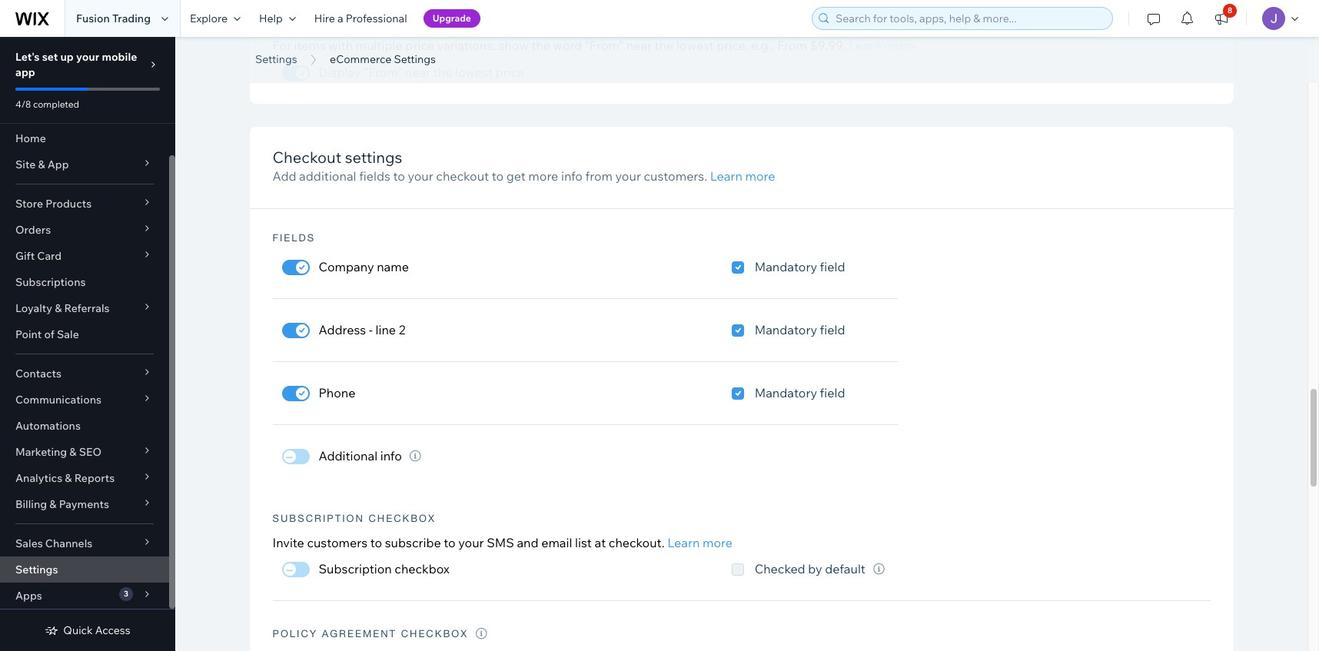 Task type: describe. For each thing, give the bounding box(es) containing it.
to left get
[[492, 169, 504, 184]]

gift
[[15, 249, 35, 263]]

explore
[[190, 12, 228, 25]]

your left checkout
[[408, 169, 434, 184]]

mandatory field for name
[[755, 259, 846, 274]]

fusion
[[76, 12, 110, 25]]

and
[[517, 535, 539, 551]]

billing & payments
[[15, 498, 109, 511]]

from
[[586, 169, 613, 184]]

subscription for subscription checkbox
[[273, 513, 364, 524]]

policy
[[273, 628, 318, 640]]

channels
[[45, 537, 93, 551]]

ecommerce down hire a professional "link"
[[330, 52, 392, 66]]

trading
[[112, 12, 151, 25]]

subscription checkbox
[[273, 513, 436, 524]]

0 horizontal spatial "from"
[[364, 65, 402, 80]]

settings down help button
[[255, 52, 297, 66]]

home link
[[0, 125, 169, 152]]

checkout
[[436, 169, 489, 184]]

2 horizontal spatial the
[[655, 38, 674, 53]]

billing
[[15, 498, 47, 511]]

by
[[808, 561, 823, 577]]

point
[[15, 328, 42, 341]]

home
[[15, 132, 46, 145]]

customers.
[[644, 169, 708, 184]]

orders
[[15, 223, 51, 237]]

-
[[369, 322, 373, 337]]

& for marketing
[[69, 445, 77, 459]]

seo
[[79, 445, 102, 459]]

2 horizontal spatial learn
[[849, 38, 882, 53]]

field for -
[[820, 322, 846, 337]]

items
[[294, 38, 326, 53]]

help
[[259, 12, 283, 25]]

let's
[[15, 50, 40, 64]]

store
[[15, 197, 43, 211]]

& for site
[[38, 158, 45, 171]]

0 vertical spatial "from"
[[585, 38, 624, 53]]

4/8
[[15, 98, 31, 110]]

price.
[[717, 38, 749, 53]]

up
[[60, 50, 74, 64]]

mobile
[[102, 50, 137, 64]]

1 vertical spatial price
[[496, 65, 525, 80]]

variations,
[[437, 38, 496, 53]]

communications button
[[0, 387, 169, 413]]

3 mandatory field from the top
[[755, 385, 846, 401]]

& for loyalty
[[55, 301, 62, 315]]

0 vertical spatial near
[[627, 38, 652, 53]]

communications
[[15, 393, 102, 407]]

hire
[[314, 12, 335, 25]]

multiple
[[356, 38, 403, 53]]

automations
[[15, 419, 81, 433]]

8 button
[[1205, 0, 1239, 37]]

list
[[575, 535, 592, 551]]

analytics & reports
[[15, 471, 115, 485]]

mandatory for -
[[755, 322, 818, 337]]

learn inside checkout settings add additional fields to your checkout to get more info from your customers. learn more
[[710, 169, 743, 184]]

checkbox
[[395, 561, 450, 577]]

subscription for subscription checkbox
[[319, 561, 392, 577]]

with
[[329, 38, 353, 53]]

policy agreement checkbox
[[273, 628, 468, 640]]

additional info
[[319, 448, 402, 464]]

set
[[42, 50, 58, 64]]

1 vertical spatial settings link
[[0, 557, 169, 583]]

access
[[95, 624, 130, 638]]

of
[[44, 328, 55, 341]]

gift card
[[15, 249, 62, 263]]

mandatory field for -
[[755, 322, 846, 337]]

0 horizontal spatial info
[[380, 448, 402, 464]]

help button
[[250, 0, 305, 37]]

1 vertical spatial checkbox
[[401, 628, 468, 640]]

app
[[15, 65, 35, 79]]

billing & payments button
[[0, 491, 169, 518]]

checked by default
[[755, 561, 866, 577]]

settings down "upgrade" "button"
[[422, 33, 534, 68]]

from
[[777, 38, 807, 53]]

site & app button
[[0, 152, 169, 178]]

2
[[399, 322, 406, 337]]

a
[[338, 12, 344, 25]]

Search for tools, apps, help & more... field
[[831, 8, 1108, 29]]

subscriptions
[[15, 275, 86, 289]]

0 vertical spatial learn more link
[[849, 38, 915, 53]]

contacts button
[[0, 361, 169, 387]]

your right from
[[616, 169, 641, 184]]

analytics
[[15, 471, 62, 485]]

card
[[37, 249, 62, 263]]

completed
[[33, 98, 79, 110]]

point of sale link
[[0, 321, 169, 348]]

gift card button
[[0, 243, 169, 269]]

quick access button
[[45, 624, 130, 638]]

4/8 completed
[[15, 98, 79, 110]]

apps
[[15, 589, 42, 603]]

ecommerce down a
[[255, 33, 415, 68]]

to right subscribe at left
[[444, 535, 456, 551]]

company name
[[319, 259, 409, 274]]

& for analytics
[[65, 471, 72, 485]]

marketing
[[15, 445, 67, 459]]

info tooltip image
[[410, 451, 421, 462]]

sms
[[487, 535, 514, 551]]

contacts
[[15, 367, 62, 381]]

payments
[[59, 498, 109, 511]]

your inside let's set up your mobile app
[[76, 50, 99, 64]]

sales channels button
[[0, 531, 169, 557]]

checked
[[755, 561, 806, 577]]

automations link
[[0, 413, 169, 439]]

info tooltip image for checkbox
[[476, 628, 489, 640]]

store products button
[[0, 191, 169, 217]]

site
[[15, 158, 36, 171]]

upgrade button
[[423, 9, 481, 28]]

settings
[[345, 148, 402, 167]]

to right the fields
[[393, 169, 405, 184]]

0 vertical spatial lowest
[[677, 38, 714, 53]]

hire a professional
[[314, 12, 407, 25]]

1 vertical spatial near
[[405, 65, 431, 80]]



Task type: locate. For each thing, give the bounding box(es) containing it.
1 field from the top
[[820, 259, 846, 274]]

& inside 'dropdown button'
[[38, 158, 45, 171]]

1 horizontal spatial settings link
[[248, 52, 305, 67]]

1 horizontal spatial info tooltip image
[[874, 564, 885, 575]]

info
[[561, 169, 583, 184], [380, 448, 402, 464]]

info tooltip image for default
[[874, 564, 885, 575]]

0 horizontal spatial near
[[405, 65, 431, 80]]

products
[[46, 197, 92, 211]]

the down "variations,"
[[434, 65, 453, 80]]

mandatory for name
[[755, 259, 818, 274]]

0 horizontal spatial info tooltip image
[[476, 628, 489, 640]]

your left sms
[[459, 535, 484, 551]]

lowest left price.
[[677, 38, 714, 53]]

loyalty & referrals button
[[0, 295, 169, 321]]

for
[[273, 38, 291, 53]]

near down "upgrade" "button"
[[405, 65, 431, 80]]

add
[[273, 169, 296, 184]]

2 vertical spatial learn more link
[[668, 535, 733, 551]]

2 field from the top
[[820, 322, 846, 337]]

learn more link
[[849, 38, 915, 53], [710, 169, 776, 184], [668, 535, 733, 551]]

to up the subscription checkbox
[[370, 535, 382, 551]]

subscriptions link
[[0, 269, 169, 295]]

settings inside sidebar element
[[15, 563, 58, 577]]

0 horizontal spatial settings link
[[0, 557, 169, 583]]

the
[[532, 38, 551, 53], [655, 38, 674, 53], [434, 65, 453, 80]]

marketing & seo button
[[0, 439, 169, 465]]

info left from
[[561, 169, 583, 184]]

1 vertical spatial lowest
[[455, 65, 493, 80]]

lowest down "variations,"
[[455, 65, 493, 80]]

& inside dropdown button
[[69, 445, 77, 459]]

to
[[393, 169, 405, 184], [492, 169, 504, 184], [370, 535, 382, 551], [444, 535, 456, 551]]

default
[[825, 561, 866, 577]]

name
[[377, 259, 409, 274]]

show
[[499, 38, 529, 53]]

the left price.
[[655, 38, 674, 53]]

sale
[[57, 328, 79, 341]]

1 vertical spatial info
[[380, 448, 402, 464]]

your
[[76, 50, 99, 64], [408, 169, 434, 184], [616, 169, 641, 184], [459, 535, 484, 551]]

0 horizontal spatial lowest
[[455, 65, 493, 80]]

store products
[[15, 197, 92, 211]]

marketing & seo
[[15, 445, 102, 459]]

field
[[820, 259, 846, 274], [820, 322, 846, 337], [820, 385, 846, 401]]

analytics & reports button
[[0, 465, 169, 491]]

referrals
[[64, 301, 110, 315]]

"from" down multiple
[[364, 65, 402, 80]]

0 vertical spatial settings link
[[248, 52, 305, 67]]

0 vertical spatial checkbox
[[369, 513, 436, 524]]

1 vertical spatial mandatory field
[[755, 322, 846, 337]]

& for billing
[[49, 498, 57, 511]]

1 horizontal spatial "from"
[[585, 38, 624, 53]]

0 vertical spatial info tooltip image
[[874, 564, 885, 575]]

0 vertical spatial field
[[820, 259, 846, 274]]

1 vertical spatial learn
[[710, 169, 743, 184]]

near right 'word'
[[627, 38, 652, 53]]

sidebar element
[[0, 37, 175, 651]]

info inside checkout settings add additional fields to your checkout to get more info from your customers. learn more
[[561, 169, 583, 184]]

1 mandatory field from the top
[[755, 259, 846, 274]]

word
[[553, 38, 582, 53]]

checkout.
[[609, 535, 665, 551]]

$9.99.
[[810, 38, 847, 53]]

2 mandatory field from the top
[[755, 322, 846, 337]]

address - line 2
[[319, 322, 406, 337]]

info tooltip image
[[874, 564, 885, 575], [476, 628, 489, 640]]

invite
[[273, 535, 304, 551]]

1 vertical spatial "from"
[[364, 65, 402, 80]]

& right the billing
[[49, 498, 57, 511]]

3 mandatory from the top
[[755, 385, 818, 401]]

0 vertical spatial info
[[561, 169, 583, 184]]

& inside popup button
[[65, 471, 72, 485]]

quick
[[63, 624, 93, 638]]

phone
[[319, 385, 356, 401]]

2 vertical spatial field
[[820, 385, 846, 401]]

more
[[885, 38, 915, 53], [529, 169, 559, 184], [746, 169, 776, 184], [703, 535, 733, 551]]

subscribe
[[385, 535, 441, 551]]

&
[[38, 158, 45, 171], [55, 301, 62, 315], [69, 445, 77, 459], [65, 471, 72, 485], [49, 498, 57, 511]]

learn more link right "$9.99."
[[849, 38, 915, 53]]

0 horizontal spatial learn
[[668, 535, 700, 551]]

8
[[1228, 5, 1233, 15]]

1 vertical spatial field
[[820, 322, 846, 337]]

mandatory
[[755, 259, 818, 274], [755, 322, 818, 337], [755, 385, 818, 401]]

2 vertical spatial mandatory field
[[755, 385, 846, 401]]

price
[[406, 38, 434, 53], [496, 65, 525, 80]]

the left 'word'
[[532, 38, 551, 53]]

1 vertical spatial mandatory
[[755, 322, 818, 337]]

0 vertical spatial price
[[406, 38, 434, 53]]

& left seo
[[69, 445, 77, 459]]

settings link down help button
[[248, 52, 305, 67]]

loyalty
[[15, 301, 52, 315]]

subscription down the customers
[[319, 561, 392, 577]]

1 horizontal spatial lowest
[[677, 38, 714, 53]]

1 vertical spatial learn more link
[[710, 169, 776, 184]]

reports
[[74, 471, 115, 485]]

learn
[[849, 38, 882, 53], [710, 169, 743, 184], [668, 535, 700, 551]]

2 mandatory from the top
[[755, 322, 818, 337]]

e.g.,
[[751, 38, 775, 53]]

1 horizontal spatial price
[[496, 65, 525, 80]]

price down show
[[496, 65, 525, 80]]

get
[[507, 169, 526, 184]]

sales channels
[[15, 537, 93, 551]]

professional
[[346, 12, 407, 25]]

1 vertical spatial subscription
[[319, 561, 392, 577]]

point of sale
[[15, 328, 79, 341]]

line
[[376, 322, 396, 337]]

checkbox down checkbox
[[401, 628, 468, 640]]

learn more link right checkout.
[[668, 535, 733, 551]]

learn right checkout.
[[668, 535, 700, 551]]

& right "loyalty"
[[55, 301, 62, 315]]

1 horizontal spatial near
[[627, 38, 652, 53]]

checkbox up subscribe at left
[[369, 513, 436, 524]]

orders button
[[0, 217, 169, 243]]

1 horizontal spatial the
[[532, 38, 551, 53]]

settings link down channels
[[0, 557, 169, 583]]

learn right the customers.
[[710, 169, 743, 184]]

1 horizontal spatial info
[[561, 169, 583, 184]]

learn more link for checkout settings
[[710, 169, 776, 184]]

1 mandatory from the top
[[755, 259, 818, 274]]

company
[[319, 259, 374, 274]]

price up display "from" near the lowest price
[[406, 38, 434, 53]]

3 field from the top
[[820, 385, 846, 401]]

agreement
[[322, 628, 397, 640]]

field for name
[[820, 259, 846, 274]]

0 horizontal spatial the
[[434, 65, 453, 80]]

subscription up the customers
[[273, 513, 364, 524]]

& right site
[[38, 158, 45, 171]]

1 horizontal spatial learn
[[710, 169, 743, 184]]

learn more link for subscription checkbox
[[668, 535, 733, 551]]

info left info tooltip image
[[380, 448, 402, 464]]

0 vertical spatial learn
[[849, 38, 882, 53]]

"from" right 'word'
[[585, 38, 624, 53]]

display
[[319, 65, 361, 80]]

settings left "variations,"
[[394, 52, 436, 66]]

1 vertical spatial info tooltip image
[[476, 628, 489, 640]]

sales
[[15, 537, 43, 551]]

3
[[124, 589, 128, 599]]

your right up
[[76, 50, 99, 64]]

0 horizontal spatial price
[[406, 38, 434, 53]]

additional
[[319, 448, 378, 464]]

0 vertical spatial mandatory
[[755, 259, 818, 274]]

settings down sales
[[15, 563, 58, 577]]

email
[[542, 535, 573, 551]]

learn right "$9.99."
[[849, 38, 882, 53]]

checkout settings add additional fields to your checkout to get more info from your customers. learn more
[[273, 148, 776, 184]]

quick access
[[63, 624, 130, 638]]

0 vertical spatial mandatory field
[[755, 259, 846, 274]]

additional
[[299, 169, 356, 184]]

app
[[47, 158, 69, 171]]

2 vertical spatial learn
[[668, 535, 700, 551]]

loyalty & referrals
[[15, 301, 110, 315]]

for items with multiple price variations, show the word "from" near the lowest price. e.g., from $9.99. learn more
[[273, 38, 915, 53]]

fields
[[273, 232, 315, 244]]

0 vertical spatial subscription
[[273, 513, 364, 524]]

checkout
[[273, 148, 342, 167]]

& left the reports
[[65, 471, 72, 485]]

learn more link right the customers.
[[710, 169, 776, 184]]

lowest
[[677, 38, 714, 53], [455, 65, 493, 80]]

2 vertical spatial mandatory
[[755, 385, 818, 401]]



Task type: vqa. For each thing, say whether or not it's contained in the screenshot.
personalized
no



